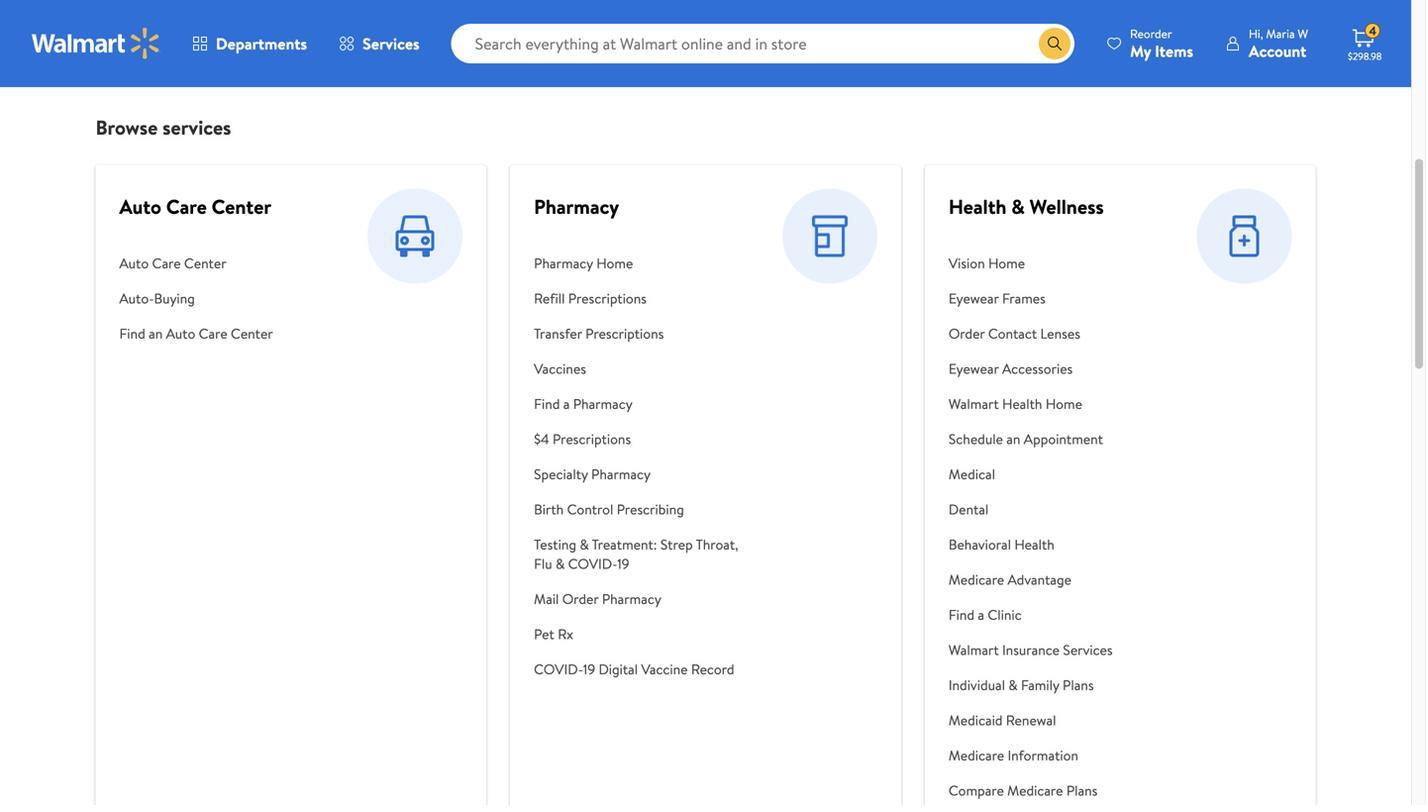 Task type: locate. For each thing, give the bounding box(es) containing it.
1 eyewear from the top
[[949, 289, 999, 308]]

0 vertical spatial order
[[949, 324, 986, 344]]

1 vertical spatial care
[[152, 254, 181, 273]]

a
[[564, 395, 570, 414], [978, 606, 985, 625]]

health
[[949, 193, 1007, 221], [1003, 395, 1043, 414], [1015, 535, 1055, 555]]

home up refill prescriptions link on the top of page
[[597, 254, 634, 273]]

& for testing
[[580, 535, 589, 555]]

vision home link
[[949, 246, 1113, 281]]

home inside pharmacy home link
[[597, 254, 634, 273]]

0 horizontal spatial home
[[597, 254, 634, 273]]

auto care center link down "services"
[[119, 193, 272, 221]]

center
[[212, 193, 272, 221], [184, 254, 227, 273], [231, 324, 273, 344]]

order
[[949, 324, 986, 344], [563, 590, 599, 609]]

prescriptions up transfer prescriptions
[[569, 289, 647, 308]]

renewal
[[1007, 711, 1057, 731]]

schedule an appointment link
[[949, 422, 1113, 457]]

digital
[[599, 660, 638, 679]]

1 horizontal spatial 19
[[618, 555, 630, 574]]

medicare up compare
[[949, 746, 1005, 766]]

center up "auto-buying" link
[[184, 254, 227, 273]]

transfer prescriptions
[[534, 324, 664, 344]]

1 vertical spatial find
[[534, 395, 560, 414]]

health up vision home
[[949, 193, 1007, 221]]

$298.98
[[1349, 50, 1383, 63]]

appointment
[[1024, 430, 1104, 449]]

0 vertical spatial center
[[212, 193, 272, 221]]

individual & family plans
[[949, 676, 1095, 695]]

1 vertical spatial plans
[[1067, 782, 1098, 801]]

prescriptions up specialty pharmacy
[[553, 430, 631, 449]]

contact
[[989, 324, 1038, 344]]

0 horizontal spatial services
[[363, 33, 420, 55]]

auto down browse
[[119, 193, 161, 221]]

auto
[[119, 193, 161, 221], [119, 254, 149, 273], [166, 324, 196, 344]]

center down "auto-buying" link
[[231, 324, 273, 344]]

0 vertical spatial walmart
[[949, 395, 1000, 414]]

find a pharmacy
[[534, 395, 633, 414]]

pharmacy link
[[534, 193, 620, 221]]

center for second auto care center link from the top of the page
[[184, 254, 227, 273]]

0 vertical spatial an
[[149, 324, 163, 344]]

&
[[1012, 193, 1025, 221], [580, 535, 589, 555], [556, 555, 565, 574], [1009, 676, 1018, 695]]

2 eyewear from the top
[[949, 359, 999, 379]]

0 horizontal spatial an
[[149, 324, 163, 344]]

pharmacy up birth control prescribing
[[592, 465, 651, 484]]

flu
[[534, 555, 553, 574]]

care for second auto care center link from the top of the page
[[152, 254, 181, 273]]

medicare down 'medicare information' link
[[1008, 782, 1064, 801]]

1 auto care center link from the top
[[119, 193, 272, 221]]

compare medicare plans
[[949, 782, 1098, 801]]

& left the wellness
[[1012, 193, 1025, 221]]

throat,
[[696, 535, 739, 555]]

mail
[[534, 590, 559, 609]]

1 vertical spatial order
[[563, 590, 599, 609]]

find up $4
[[534, 395, 560, 414]]

walmart insurance services link
[[949, 633, 1113, 668]]

0 vertical spatial care
[[166, 193, 207, 221]]

1 vertical spatial center
[[184, 254, 227, 273]]

vaccine
[[642, 660, 688, 679]]

0 vertical spatial a
[[564, 395, 570, 414]]

eyewear down vision
[[949, 289, 999, 308]]

2 vertical spatial health
[[1015, 535, 1055, 555]]

individual
[[949, 676, 1006, 695]]

testing & treatment: strep throat, flu & covid-19 link
[[534, 527, 739, 582]]

birth
[[534, 500, 564, 519]]

1 horizontal spatial an
[[1007, 430, 1021, 449]]

2 vertical spatial find
[[949, 606, 975, 625]]

pharmacy home
[[534, 254, 634, 273]]

Search search field
[[451, 24, 1075, 63]]

a left clinic
[[978, 606, 985, 625]]

walmart image
[[32, 28, 161, 59]]

19 up mail order pharmacy link
[[618, 555, 630, 574]]

medicaid renewal link
[[949, 703, 1113, 738]]

find for find an auto care center
[[119, 324, 145, 344]]

1 vertical spatial health
[[1003, 395, 1043, 414]]

prescriptions for refill prescriptions
[[569, 289, 647, 308]]

find
[[119, 324, 145, 344], [534, 395, 560, 414], [949, 606, 975, 625]]

0 vertical spatial find
[[119, 324, 145, 344]]

1 horizontal spatial home
[[989, 254, 1026, 273]]

medicare for medicare information
[[949, 746, 1005, 766]]

search icon image
[[1048, 36, 1063, 52]]

w
[[1298, 25, 1309, 42]]

medicare down behavioral
[[949, 570, 1005, 590]]

0 vertical spatial 19
[[618, 555, 630, 574]]

0 horizontal spatial 19
[[583, 660, 596, 679]]

lenses
[[1041, 324, 1081, 344]]

pharmacy home link
[[534, 246, 739, 281]]

departments button
[[176, 20, 323, 67]]

carousel controls navigation
[[536, 42, 876, 66]]

1 vertical spatial auto care center
[[119, 254, 227, 273]]

rx
[[558, 625, 574, 644]]

find a clinic link
[[949, 598, 1113, 633]]

1 vertical spatial a
[[978, 606, 985, 625]]

pharmacy up $4 prescriptions
[[573, 395, 633, 414]]

order right mail
[[563, 590, 599, 609]]

covid- up mail order pharmacy
[[568, 555, 618, 574]]

auto down 'buying'
[[166, 324, 196, 344]]

insurance
[[1003, 641, 1060, 660]]

1 walmart from the top
[[949, 395, 1000, 414]]

& left family
[[1009, 676, 1018, 695]]

19
[[618, 555, 630, 574], [583, 660, 596, 679]]

home for pharmacy
[[597, 254, 634, 273]]

auto up "auto-"
[[119, 254, 149, 273]]

pharmacy
[[534, 193, 620, 221], [534, 254, 593, 273], [573, 395, 633, 414], [592, 465, 651, 484], [602, 590, 662, 609]]

a for pharmacy
[[564, 395, 570, 414]]

1 horizontal spatial a
[[978, 606, 985, 625]]

pharmacy up 'refill'
[[534, 254, 593, 273]]

center down "services"
[[212, 193, 272, 221]]

browse services
[[96, 114, 231, 141]]

find a pharmacy link
[[534, 387, 739, 422]]

1 vertical spatial medicare
[[949, 746, 1005, 766]]

walmart for walmart insurance services
[[949, 641, 1000, 660]]

accessories
[[1003, 359, 1073, 379]]

0 horizontal spatial a
[[564, 395, 570, 414]]

auto-
[[119, 289, 154, 308]]

care down "services"
[[166, 193, 207, 221]]

0 vertical spatial medicare
[[949, 570, 1005, 590]]

plans down information
[[1067, 782, 1098, 801]]

2 vertical spatial care
[[199, 324, 228, 344]]

a down vaccines
[[564, 395, 570, 414]]

1 vertical spatial auto care center link
[[119, 246, 273, 281]]

2 walmart from the top
[[949, 641, 1000, 660]]

clinic
[[988, 606, 1022, 625]]

home up eyewear frames
[[989, 254, 1026, 273]]

0 vertical spatial health
[[949, 193, 1007, 221]]

health for walmart
[[1003, 395, 1043, 414]]

0 vertical spatial auto care center
[[119, 193, 272, 221]]

walmart
[[949, 395, 1000, 414], [949, 641, 1000, 660]]

walmart up individual
[[949, 641, 1000, 660]]

an for schedule
[[1007, 430, 1021, 449]]

find left clinic
[[949, 606, 975, 625]]

medical link
[[949, 457, 1113, 492]]

testing & treatment: strep throat, flu & covid-19
[[534, 535, 739, 574]]

& right testing
[[580, 535, 589, 555]]

care down "auto-buying" link
[[199, 324, 228, 344]]

1 horizontal spatial order
[[949, 324, 986, 344]]

0 vertical spatial eyewear
[[949, 289, 999, 308]]

0 vertical spatial covid-
[[568, 555, 618, 574]]

0 horizontal spatial find
[[119, 324, 145, 344]]

an
[[149, 324, 163, 344], [1007, 430, 1021, 449]]

1 vertical spatial services
[[1064, 641, 1113, 660]]

pet rx link
[[534, 617, 739, 652]]

pharmacy up pet rx "link"
[[602, 590, 662, 609]]

auto care center up 'buying'
[[119, 254, 227, 273]]

auto care center
[[119, 193, 272, 221], [119, 254, 227, 273]]

home up appointment at the bottom
[[1046, 395, 1083, 414]]

2 horizontal spatial find
[[949, 606, 975, 625]]

2 vertical spatial center
[[231, 324, 273, 344]]

refill prescriptions link
[[534, 281, 739, 316]]

covid- down pet rx
[[534, 660, 583, 679]]

0 vertical spatial prescriptions
[[569, 289, 647, 308]]

an down walmart health home
[[1007, 430, 1021, 449]]

2 auto care center from the top
[[119, 254, 227, 273]]

1 horizontal spatial find
[[534, 395, 560, 414]]

care for second auto care center link from the bottom
[[166, 193, 207, 221]]

health for behavioral
[[1015, 535, 1055, 555]]

order left the contact
[[949, 324, 986, 344]]

health up schedule an appointment
[[1003, 395, 1043, 414]]

2 horizontal spatial home
[[1046, 395, 1083, 414]]

prescriptions up vaccines "link"
[[586, 324, 664, 344]]

0 vertical spatial services
[[363, 33, 420, 55]]

plans
[[1063, 676, 1095, 695], [1067, 782, 1098, 801]]

eyewear down the contact
[[949, 359, 999, 379]]

find down "auto-"
[[119, 324, 145, 344]]

1 vertical spatial eyewear
[[949, 359, 999, 379]]

medicare information
[[949, 746, 1079, 766]]

vision
[[949, 254, 986, 273]]

plans right family
[[1063, 676, 1095, 695]]

eyewear for eyewear frames
[[949, 289, 999, 308]]

departments
[[216, 33, 307, 55]]

health up medicare advantage link
[[1015, 535, 1055, 555]]

medicaid renewal
[[949, 711, 1057, 731]]

an down auto-buying
[[149, 324, 163, 344]]

1 vertical spatial prescriptions
[[586, 324, 664, 344]]

1 vertical spatial an
[[1007, 430, 1021, 449]]

find an auto care center link
[[119, 316, 273, 351]]

walmart up the "schedule"
[[949, 395, 1000, 414]]

care up 'buying'
[[152, 254, 181, 273]]

medical
[[949, 465, 996, 484]]

1 vertical spatial walmart
[[949, 641, 1000, 660]]

home
[[597, 254, 634, 273], [989, 254, 1026, 273], [1046, 395, 1083, 414]]

services
[[363, 33, 420, 55], [1064, 641, 1113, 660]]

19 left digital
[[583, 660, 596, 679]]

find for find a pharmacy
[[534, 395, 560, 414]]

refill prescriptions
[[534, 289, 647, 308]]

a for clinic
[[978, 606, 985, 625]]

auto care center link up 'buying'
[[119, 246, 273, 281]]

prescriptions
[[569, 289, 647, 308], [586, 324, 664, 344], [553, 430, 631, 449]]

care
[[166, 193, 207, 221], [152, 254, 181, 273], [199, 324, 228, 344]]

auto-buying
[[119, 289, 195, 308]]

home inside walmart health home link
[[1046, 395, 1083, 414]]

2 vertical spatial prescriptions
[[553, 430, 631, 449]]

prescriptions for transfer prescriptions
[[586, 324, 664, 344]]

eyewear accessories
[[949, 359, 1073, 379]]

home inside vision home "link"
[[989, 254, 1026, 273]]

compare medicare plans link
[[949, 774, 1113, 806]]

strep
[[661, 535, 693, 555]]

auto care center down "services"
[[119, 193, 272, 221]]

0 vertical spatial auto care center link
[[119, 193, 272, 221]]



Task type: vqa. For each thing, say whether or not it's contained in the screenshot.
THE 'HOME' in the Pharmacy Home link
yes



Task type: describe. For each thing, give the bounding box(es) containing it.
walmart health home
[[949, 395, 1083, 414]]

record
[[691, 660, 735, 679]]

items
[[1156, 40, 1194, 62]]

transfer prescriptions link
[[534, 316, 739, 351]]

eyewear for eyewear accessories
[[949, 359, 999, 379]]

prescriptions for $4 prescriptions
[[553, 430, 631, 449]]

19 inside testing & treatment: strep throat, flu & covid-19
[[618, 555, 630, 574]]

wellness
[[1030, 193, 1104, 221]]

1 vertical spatial auto
[[119, 254, 149, 273]]

treatment:
[[592, 535, 658, 555]]

medicaid
[[949, 711, 1003, 731]]

an for find
[[149, 324, 163, 344]]

pet rx
[[534, 625, 574, 644]]

frames
[[1003, 289, 1046, 308]]

& for individual
[[1009, 676, 1018, 695]]

eyewear frames
[[949, 289, 1046, 308]]

specialty pharmacy link
[[534, 457, 739, 492]]

my
[[1131, 40, 1152, 62]]

eyewear frames link
[[949, 281, 1113, 316]]

family
[[1022, 676, 1060, 695]]

medicare information link
[[949, 738, 1113, 774]]

pharmacy inside 'link'
[[592, 465, 651, 484]]

health & wellness
[[949, 193, 1104, 221]]

birth control prescribing
[[534, 500, 685, 519]]

1 auto care center from the top
[[119, 193, 272, 221]]

1 horizontal spatial services
[[1064, 641, 1113, 660]]

compare
[[949, 782, 1005, 801]]

2 vertical spatial auto
[[166, 324, 196, 344]]

schedule
[[949, 430, 1004, 449]]

account
[[1250, 40, 1307, 62]]

$4 prescriptions
[[534, 430, 631, 449]]

auto-buying link
[[119, 281, 273, 316]]

advantage
[[1008, 570, 1072, 590]]

mail order pharmacy
[[534, 590, 662, 609]]

testing
[[534, 535, 577, 555]]

walmart for walmart health home
[[949, 395, 1000, 414]]

behavioral health link
[[949, 527, 1113, 563]]

individual & family plans link
[[949, 668, 1113, 703]]

covid- inside testing & treatment: strep throat, flu & covid-19
[[568, 555, 618, 574]]

information
[[1008, 746, 1079, 766]]

& right flu
[[556, 555, 565, 574]]

behavioral health
[[949, 535, 1055, 555]]

4
[[1370, 22, 1377, 39]]

eyewear accessories link
[[949, 351, 1113, 387]]

dental link
[[949, 492, 1113, 527]]

pet
[[534, 625, 555, 644]]

birth control prescribing link
[[534, 492, 739, 527]]

specialty
[[534, 465, 588, 484]]

medicare for medicare advantage
[[949, 570, 1005, 590]]

find an auto care center
[[119, 324, 273, 344]]

& for health
[[1012, 193, 1025, 221]]

behavioral
[[949, 535, 1012, 555]]

hi,
[[1250, 25, 1264, 42]]

2 vertical spatial medicare
[[1008, 782, 1064, 801]]

prescribing
[[617, 500, 685, 519]]

transfer
[[534, 324, 582, 344]]

dental
[[949, 500, 989, 519]]

home for health & wellness
[[989, 254, 1026, 273]]

center for second auto care center link from the bottom
[[212, 193, 272, 221]]

services inside dropdown button
[[363, 33, 420, 55]]

2 auto care center link from the top
[[119, 246, 273, 281]]

specialty pharmacy
[[534, 465, 651, 484]]

services button
[[323, 20, 436, 67]]

services
[[163, 114, 231, 141]]

control
[[567, 500, 614, 519]]

order contact lenses link
[[949, 316, 1113, 351]]

buying
[[154, 289, 195, 308]]

walmart insurance services
[[949, 641, 1113, 660]]

vaccines
[[534, 359, 587, 379]]

vision home
[[949, 254, 1026, 273]]

$4
[[534, 430, 550, 449]]

order contact lenses
[[949, 324, 1081, 344]]

$4 prescriptions link
[[534, 422, 739, 457]]

reorder my items
[[1131, 25, 1194, 62]]

pharmacy up pharmacy home in the top of the page
[[534, 193, 620, 221]]

vaccines link
[[534, 351, 739, 387]]

medicare advantage
[[949, 570, 1072, 590]]

health & wellness link
[[949, 193, 1104, 221]]

1 vertical spatial covid-
[[534, 660, 583, 679]]

hi, maria w account
[[1250, 25, 1309, 62]]

pause image
[[552, 50, 559, 59]]

find for find a clinic
[[949, 606, 975, 625]]

covid-19 digital vaccine record link
[[534, 652, 739, 687]]

0 vertical spatial auto
[[119, 193, 161, 221]]

1 vertical spatial 19
[[583, 660, 596, 679]]

mail order pharmacy link
[[534, 582, 739, 617]]

reorder
[[1131, 25, 1173, 42]]

Walmart Site-Wide search field
[[451, 24, 1075, 63]]

find a clinic
[[949, 606, 1022, 625]]

0 vertical spatial plans
[[1063, 676, 1095, 695]]

0 horizontal spatial order
[[563, 590, 599, 609]]

browse
[[96, 114, 158, 141]]



